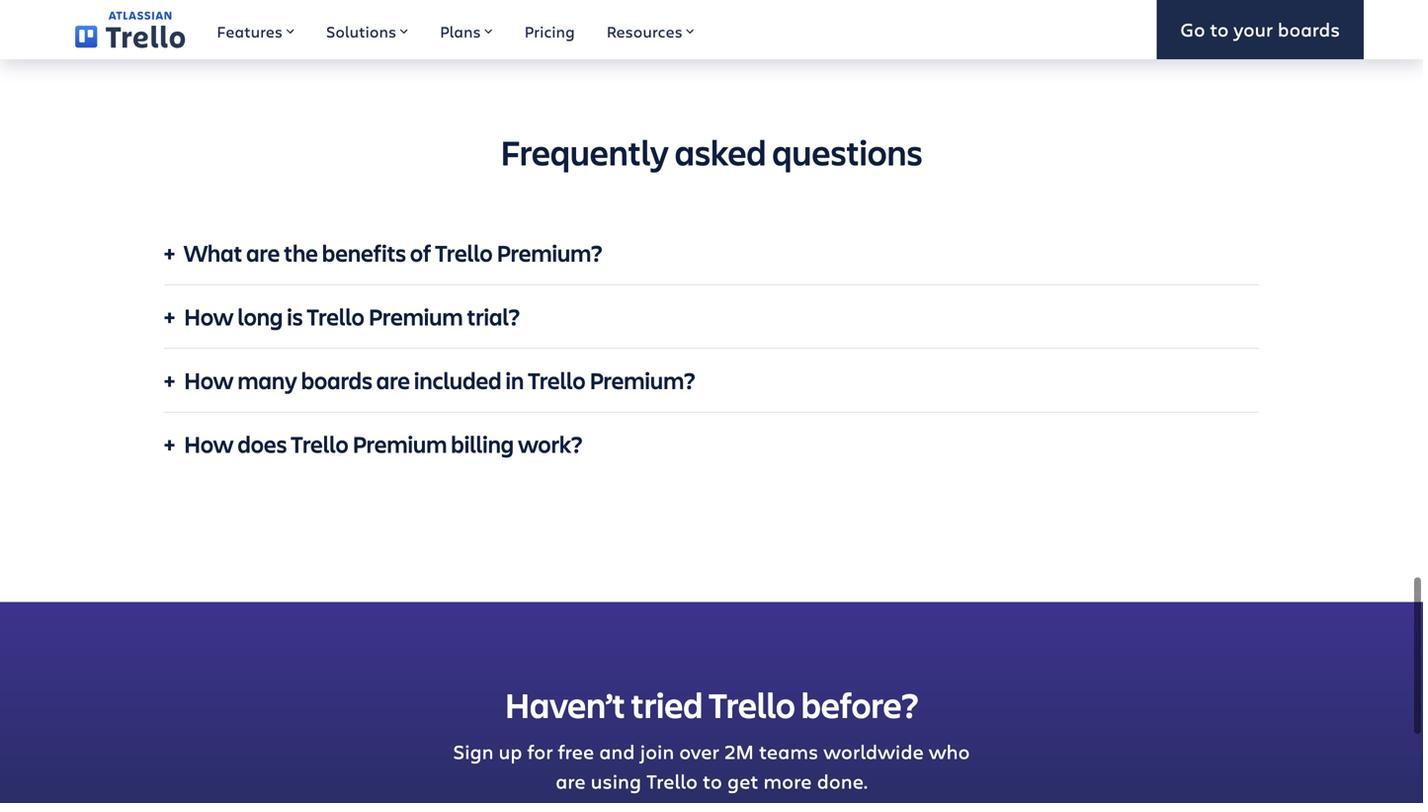 Task type: describe. For each thing, give the bounding box(es) containing it.
for
[[527, 738, 553, 765]]

go to your boards
[[1181, 16, 1340, 42]]

haven't tried trello before? sign up for free and join over 2m teams worldwide who are using trello to get more done.
[[453, 682, 970, 795]]

boards for your
[[1278, 16, 1340, 42]]

are inside haven't tried trello before? sign up for free and join over 2m teams worldwide who are using trello to get more done.
[[556, 768, 586, 795]]

boards for many
[[301, 365, 373, 396]]

frequently asked questions
[[501, 129, 923, 176]]

what
[[184, 237, 242, 268]]

solutions button
[[310, 0, 424, 59]]

how for how long is trello premium trial?
[[184, 301, 234, 332]]

your
[[1234, 16, 1273, 42]]

before?
[[801, 682, 919, 729]]

benefits
[[322, 237, 406, 268]]

up
[[499, 738, 522, 765]]

done.
[[817, 768, 868, 795]]

features button
[[201, 0, 310, 59]]

+ for + how does trello premium billing work?
[[164, 429, 175, 460]]

using
[[591, 768, 642, 795]]

trello right does
[[291, 429, 349, 460]]

+ for + how many boards are included in trello premium?
[[164, 365, 175, 396]]

+ how does trello premium billing work?
[[164, 429, 583, 460]]

teams
[[759, 738, 819, 765]]

does
[[238, 429, 287, 460]]

trello right is
[[307, 301, 365, 332]]

many
[[238, 365, 297, 396]]

+ for + how long is trello premium trial?
[[164, 301, 175, 332]]

1 vertical spatial are
[[376, 365, 410, 396]]

resources button
[[591, 0, 710, 59]]

trial?
[[467, 301, 520, 332]]

included
[[414, 365, 502, 396]]

trello down the join
[[647, 768, 698, 795]]

sign
[[453, 738, 494, 765]]

features
[[217, 21, 283, 42]]

pricing link
[[509, 0, 591, 59]]

go
[[1181, 16, 1206, 42]]

solutions
[[326, 21, 396, 42]]

long
[[238, 301, 283, 332]]

0 vertical spatial premium?
[[497, 237, 603, 268]]

how for how does trello premium billing work?
[[184, 429, 234, 460]]

trello right the of
[[435, 237, 493, 268]]

join
[[640, 738, 674, 765]]

to inside haven't tried trello before? sign up for free and join over 2m teams worldwide who are using trello to get more done.
[[703, 768, 722, 795]]

frequently
[[501, 129, 669, 176]]



Task type: locate. For each thing, give the bounding box(es) containing it.
0 vertical spatial are
[[246, 237, 280, 268]]

3 how from the top
[[184, 429, 234, 460]]

2 vertical spatial are
[[556, 768, 586, 795]]

0 horizontal spatial boards
[[301, 365, 373, 396]]

1 vertical spatial premium
[[352, 429, 447, 460]]

boards right your
[[1278, 16, 1340, 42]]

worldwide
[[824, 738, 924, 765]]

how for how many boards are included in trello premium?
[[184, 365, 234, 396]]

of
[[410, 237, 431, 268]]

2 horizontal spatial are
[[556, 768, 586, 795]]

1 horizontal spatial to
[[1210, 16, 1229, 42]]

1 vertical spatial premium?
[[590, 365, 695, 396]]

tried
[[631, 682, 703, 729]]

1 + from the top
[[164, 237, 175, 268]]

+ left long
[[164, 301, 175, 332]]

over
[[679, 738, 719, 765]]

how left long
[[184, 301, 234, 332]]

premium down + how many boards are included in trello premium?
[[352, 429, 447, 460]]

more
[[764, 768, 812, 795]]

premium
[[368, 301, 463, 332], [352, 429, 447, 460]]

in
[[506, 365, 524, 396]]

resources
[[607, 21, 683, 42]]

to left get
[[703, 768, 722, 795]]

and
[[599, 738, 635, 765]]

4 + from the top
[[164, 429, 175, 460]]

0 horizontal spatial are
[[246, 237, 280, 268]]

go to your boards link
[[1157, 0, 1364, 59]]

premium down the of
[[368, 301, 463, 332]]

to right go on the right
[[1210, 16, 1229, 42]]

are left the
[[246, 237, 280, 268]]

+ for + what are the benefits of trello premium?
[[164, 237, 175, 268]]

trello
[[435, 237, 493, 268], [307, 301, 365, 332], [528, 365, 586, 396], [291, 429, 349, 460], [709, 682, 795, 729], [647, 768, 698, 795]]

atlassian trello image
[[75, 11, 185, 48]]

+ how long is trello premium trial?
[[164, 301, 520, 332]]

get
[[727, 768, 759, 795]]

work?
[[518, 429, 583, 460]]

are
[[246, 237, 280, 268], [376, 365, 410, 396], [556, 768, 586, 795]]

haven't
[[505, 682, 625, 729]]

are down 'free'
[[556, 768, 586, 795]]

+ what are the benefits of trello premium?
[[164, 237, 603, 268]]

questions
[[772, 129, 923, 176]]

1 vertical spatial how
[[184, 365, 234, 396]]

is
[[287, 301, 303, 332]]

0 vertical spatial to
[[1210, 16, 1229, 42]]

boards
[[1278, 16, 1340, 42], [301, 365, 373, 396]]

0 vertical spatial premium
[[368, 301, 463, 332]]

who
[[929, 738, 970, 765]]

free
[[558, 738, 594, 765]]

asked
[[675, 129, 767, 176]]

0 horizontal spatial to
[[703, 768, 722, 795]]

to
[[1210, 16, 1229, 42], [703, 768, 722, 795]]

how left "many"
[[184, 365, 234, 396]]

are left included
[[376, 365, 410, 396]]

1 horizontal spatial boards
[[1278, 16, 1340, 42]]

billing
[[451, 429, 514, 460]]

boards down + how long is trello premium trial?
[[301, 365, 373, 396]]

premium?
[[497, 237, 603, 268], [590, 365, 695, 396]]

+ left what
[[164, 237, 175, 268]]

1 vertical spatial boards
[[301, 365, 373, 396]]

+ how many boards are included in trello premium?
[[164, 365, 695, 396]]

0 vertical spatial how
[[184, 301, 234, 332]]

1 how from the top
[[184, 301, 234, 332]]

+ left "many"
[[164, 365, 175, 396]]

trello right in
[[528, 365, 586, 396]]

+
[[164, 237, 175, 268], [164, 301, 175, 332], [164, 365, 175, 396], [164, 429, 175, 460]]

the
[[284, 237, 318, 268]]

0 vertical spatial boards
[[1278, 16, 1340, 42]]

plans button
[[424, 0, 509, 59]]

trello up 2m
[[709, 682, 795, 729]]

2 + from the top
[[164, 301, 175, 332]]

pricing
[[525, 21, 575, 42]]

2m
[[724, 738, 754, 765]]

+ left does
[[164, 429, 175, 460]]

1 vertical spatial to
[[703, 768, 722, 795]]

2 how from the top
[[184, 365, 234, 396]]

plans
[[440, 21, 481, 42]]

3 + from the top
[[164, 365, 175, 396]]

how
[[184, 301, 234, 332], [184, 365, 234, 396], [184, 429, 234, 460]]

1 horizontal spatial are
[[376, 365, 410, 396]]

how left does
[[184, 429, 234, 460]]

2 vertical spatial how
[[184, 429, 234, 460]]



Task type: vqa. For each thing, say whether or not it's contained in the screenshot.
How
yes



